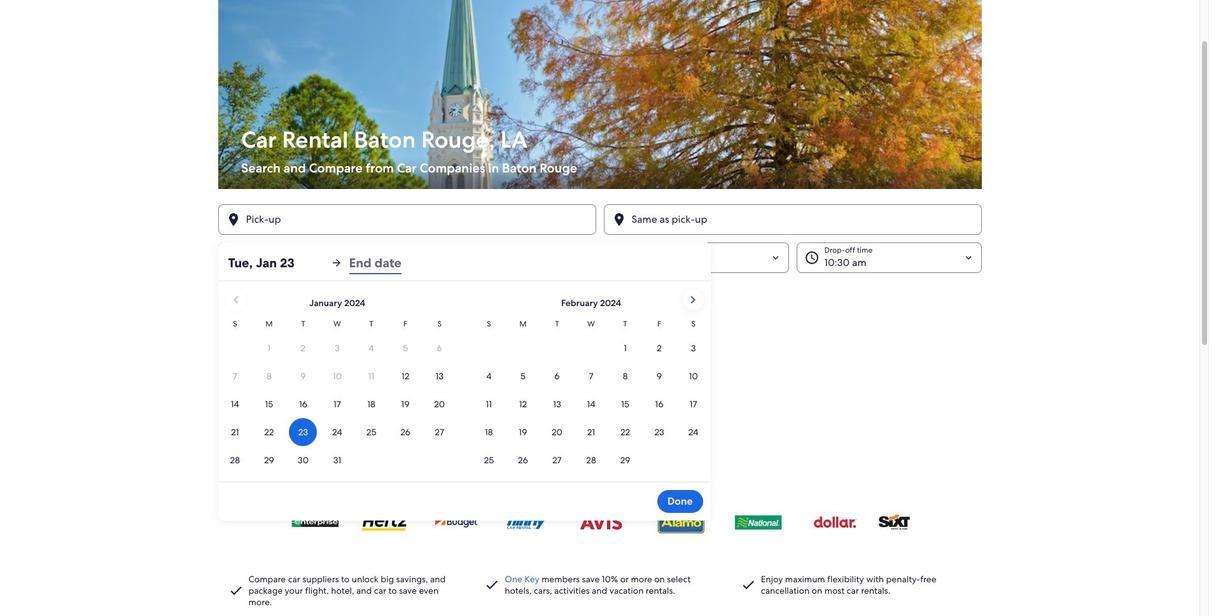 Task type: describe. For each thing, give the bounding box(es) containing it.
next month image
[[685, 292, 701, 307]]

previous month image
[[228, 292, 243, 307]]



Task type: locate. For each thing, give the bounding box(es) containing it.
car suppliers logo image
[[226, 498, 974, 545]]



Task type: vqa. For each thing, say whether or not it's contained in the screenshot.
Previous month icon
yes



